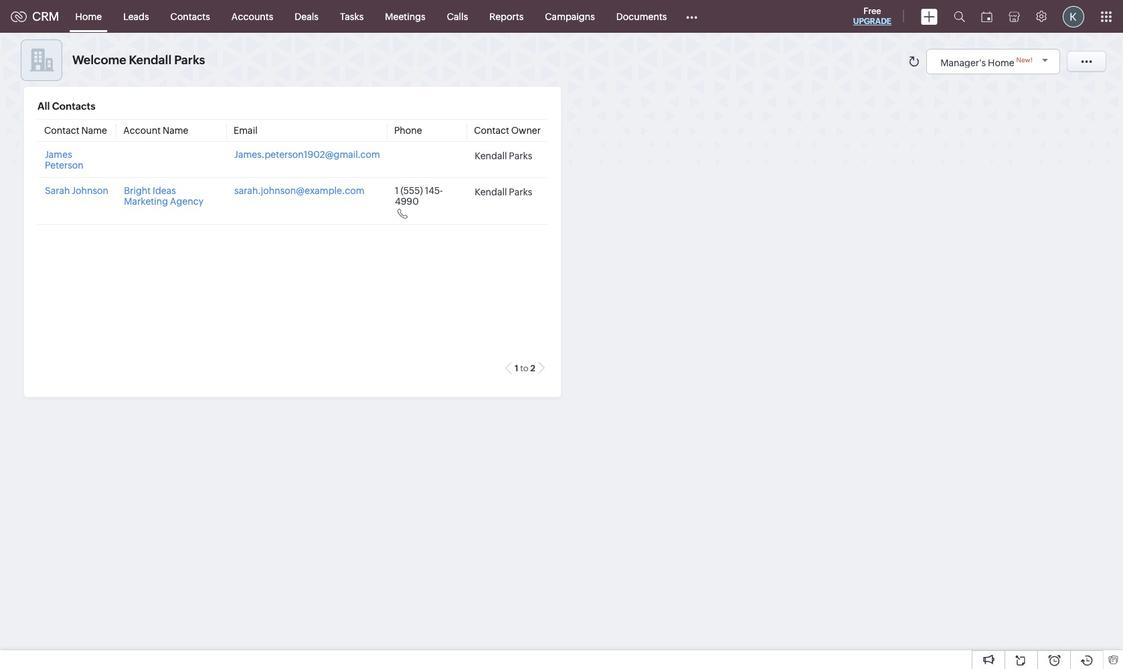 Task type: vqa. For each thing, say whether or not it's contained in the screenshot.
Contacts
yes



Task type: describe. For each thing, give the bounding box(es) containing it.
create menu image
[[921, 8, 938, 24]]

home inside home link
[[75, 11, 102, 22]]

logo image
[[11, 11, 27, 22]]

campaigns link
[[534, 0, 606, 32]]

contact name link
[[44, 125, 107, 136]]

contact for contact owner
[[474, 125, 509, 136]]

tasks
[[340, 11, 364, 22]]

kendall parks for sarah.johnson@example.com
[[475, 187, 532, 197]]

leads
[[123, 11, 149, 22]]

all
[[37, 100, 50, 112]]

sarah.johnson@example.com
[[234, 186, 365, 196]]

james peterson link
[[45, 150, 84, 171]]

owner
[[511, 125, 541, 136]]

home link
[[65, 0, 113, 32]]

contact owner
[[474, 125, 541, 136]]

profile element
[[1055, 0, 1093, 32]]

bright ideas marketing agency link
[[124, 186, 204, 207]]

account name
[[123, 125, 188, 136]]

tasks link
[[329, 0, 374, 32]]

james peterson
[[45, 150, 84, 171]]

johnson
[[72, 186, 108, 196]]

name for contact name
[[81, 125, 107, 136]]

calls
[[447, 11, 468, 22]]

0 horizontal spatial contacts
[[52, 100, 95, 112]]

1 (555) 145- 4990
[[395, 186, 443, 207]]

calls link
[[436, 0, 479, 32]]

search image
[[954, 11, 965, 22]]

documents link
[[606, 0, 678, 32]]

james
[[45, 150, 72, 160]]

kendall for james.peterson1902@gmail.com
[[475, 150, 507, 161]]

sarah johnson link
[[45, 186, 108, 196]]

reports link
[[479, 0, 534, 32]]

crm
[[32, 9, 59, 23]]

sarah johnson
[[45, 186, 108, 196]]

bright
[[124, 186, 151, 196]]

1 to 2
[[515, 364, 536, 374]]

1 for 1 (555) 145- 4990
[[395, 186, 399, 196]]

contact owner link
[[474, 125, 541, 136]]

james.peterson1902@gmail.com
[[234, 150, 380, 160]]

calendar image
[[981, 11, 993, 22]]

145-
[[425, 186, 443, 196]]

agency
[[170, 196, 204, 207]]



Task type: locate. For each thing, give the bounding box(es) containing it.
home left new!
[[988, 57, 1015, 68]]

kendall for sarah.johnson@example.com
[[475, 187, 507, 197]]

marketing
[[124, 196, 168, 207]]

0 vertical spatial home
[[75, 11, 102, 22]]

(555)
[[401, 186, 423, 196]]

0 vertical spatial kendall parks
[[475, 150, 532, 161]]

0 vertical spatial contacts
[[170, 11, 210, 22]]

kendall
[[129, 53, 172, 67], [475, 150, 507, 161], [475, 187, 507, 197]]

0 vertical spatial parks
[[174, 53, 205, 67]]

2 vertical spatial kendall
[[475, 187, 507, 197]]

home inside manager's home new!
[[988, 57, 1015, 68]]

deals link
[[284, 0, 329, 32]]

welcome kendall parks
[[72, 53, 205, 67]]

2 contact from the left
[[474, 125, 509, 136]]

phone link
[[394, 125, 422, 136]]

campaigns
[[545, 11, 595, 22]]

2
[[530, 364, 536, 374]]

0 horizontal spatial name
[[81, 125, 107, 136]]

1 vertical spatial 1
[[515, 364, 519, 374]]

kendall parks for james.peterson1902@gmail.com
[[475, 150, 532, 161]]

reports
[[490, 11, 524, 22]]

1 kendall parks from the top
[[475, 150, 532, 161]]

2 vertical spatial parks
[[509, 187, 532, 197]]

1
[[395, 186, 399, 196], [515, 364, 519, 374]]

contact
[[44, 125, 79, 136], [474, 125, 509, 136]]

1 horizontal spatial home
[[988, 57, 1015, 68]]

parks
[[174, 53, 205, 67], [509, 150, 532, 161], [509, 187, 532, 197]]

create menu element
[[913, 0, 946, 32]]

meetings
[[385, 11, 426, 22]]

contact left owner
[[474, 125, 509, 136]]

kendall down contact owner
[[475, 150, 507, 161]]

account name link
[[123, 125, 188, 136]]

sarah.johnson@example.com link
[[234, 186, 365, 196]]

deals
[[295, 11, 319, 22]]

accounts link
[[221, 0, 284, 32]]

Other Modules field
[[678, 6, 707, 27]]

free upgrade
[[853, 6, 892, 26]]

upgrade
[[853, 17, 892, 26]]

parks for sarah.johnson@example.com
[[509, 187, 532, 197]]

account
[[123, 125, 161, 136]]

peterson
[[45, 160, 84, 171]]

1 horizontal spatial 1
[[515, 364, 519, 374]]

sarah
[[45, 186, 70, 196]]

1 vertical spatial home
[[988, 57, 1015, 68]]

documents
[[616, 11, 667, 22]]

name down "all contacts" at the top left of the page
[[81, 125, 107, 136]]

0 horizontal spatial contact
[[44, 125, 79, 136]]

leads link
[[113, 0, 160, 32]]

contacts right leads link
[[170, 11, 210, 22]]

ideas
[[153, 186, 176, 196]]

contacts up 'contact name'
[[52, 100, 95, 112]]

1 horizontal spatial name
[[163, 125, 188, 136]]

1 inside 1 (555) 145- 4990
[[395, 186, 399, 196]]

1 vertical spatial kendall parks
[[475, 187, 532, 197]]

0 horizontal spatial 1
[[395, 186, 399, 196]]

search element
[[946, 0, 973, 33]]

kendall parks
[[475, 150, 532, 161], [475, 187, 532, 197]]

email
[[234, 125, 258, 136]]

welcome
[[72, 53, 126, 67]]

1 vertical spatial contacts
[[52, 100, 95, 112]]

contacts link
[[160, 0, 221, 32]]

1 vertical spatial kendall
[[475, 150, 507, 161]]

1 contact from the left
[[44, 125, 79, 136]]

1 name from the left
[[81, 125, 107, 136]]

1 vertical spatial parks
[[509, 150, 532, 161]]

accounts
[[232, 11, 273, 22]]

to
[[520, 364, 529, 374]]

1 for 1 to 2
[[515, 364, 519, 374]]

email link
[[234, 125, 258, 136]]

manager's
[[941, 57, 986, 68]]

james.peterson1902@gmail.com link
[[234, 150, 380, 160]]

1 left to
[[515, 364, 519, 374]]

phone
[[394, 125, 422, 136]]

bright ideas marketing agency
[[124, 186, 204, 207]]

home
[[75, 11, 102, 22], [988, 57, 1015, 68]]

meetings link
[[374, 0, 436, 32]]

contacts
[[170, 11, 210, 22], [52, 100, 95, 112]]

contact name
[[44, 125, 107, 136]]

0 vertical spatial kendall
[[129, 53, 172, 67]]

0 vertical spatial 1
[[395, 186, 399, 196]]

contact up james
[[44, 125, 79, 136]]

kendall down "leads"
[[129, 53, 172, 67]]

manager's home new!
[[941, 56, 1033, 68]]

profile image
[[1063, 6, 1085, 27]]

1 horizontal spatial contacts
[[170, 11, 210, 22]]

home right "crm"
[[75, 11, 102, 22]]

4990
[[395, 196, 419, 207]]

free
[[864, 6, 881, 16]]

1 horizontal spatial contact
[[474, 125, 509, 136]]

name for account name
[[163, 125, 188, 136]]

all contacts
[[37, 100, 95, 112]]

2 kendall parks from the top
[[475, 187, 532, 197]]

2 name from the left
[[163, 125, 188, 136]]

kendall right 145-
[[475, 187, 507, 197]]

contact for contact name
[[44, 125, 79, 136]]

parks for james.peterson1902@gmail.com
[[509, 150, 532, 161]]

1 left (555)
[[395, 186, 399, 196]]

name
[[81, 125, 107, 136], [163, 125, 188, 136]]

name right account
[[163, 125, 188, 136]]

crm link
[[11, 9, 59, 23]]

0 horizontal spatial home
[[75, 11, 102, 22]]

new!
[[1017, 56, 1033, 63]]



